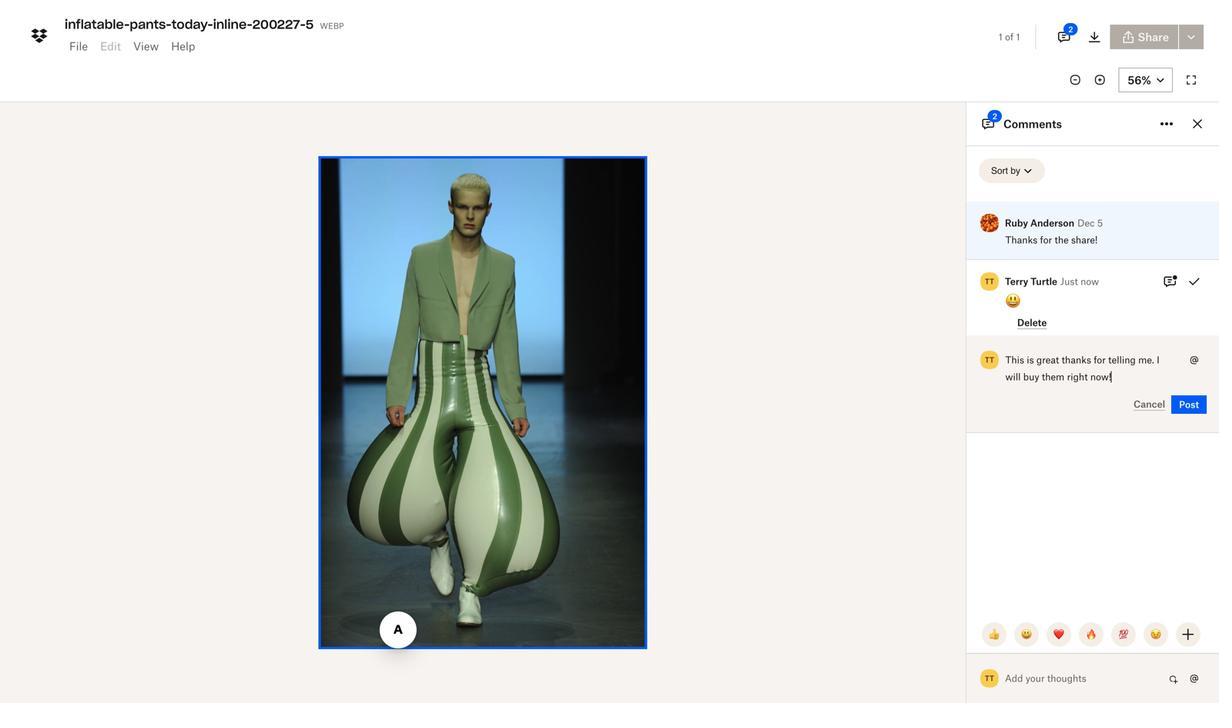 Task type: locate. For each thing, give the bounding box(es) containing it.
1 vertical spatial for
[[1040, 235, 1052, 246]]

this
[[1006, 355, 1024, 366]]

of
[[1005, 31, 1014, 43]]

0 vertical spatial tt
[[985, 277, 994, 287]]

your up file dropdown button
[[81, 9, 103, 22]]

thanks
[[1062, 355, 1091, 366]]

2
[[1068, 24, 1073, 34], [993, 111, 997, 121]]

0 vertical spatial your
[[81, 9, 103, 22]]

thoughts
[[1047, 674, 1087, 685]]

0 vertical spatial for
[[153, 9, 167, 22]]

me.
[[1138, 355, 1154, 366]]

for
[[153, 9, 167, 22], [1040, 235, 1052, 246], [1094, 355, 1106, 366]]

1 vertical spatial tt
[[985, 355, 994, 365]]

1 vertical spatial 2
[[993, 111, 997, 121]]

the down anderson
[[1055, 235, 1069, 246]]

0 horizontal spatial for
[[153, 9, 167, 22]]

inflatable-
[[65, 17, 130, 32]]

now
[[1081, 276, 1099, 288]]

sort
[[991, 166, 1008, 176]]

1 horizontal spatial your
[[1026, 674, 1045, 685]]

🔥 button
[[1079, 623, 1104, 648]]

1 horizontal spatial 😃
[[1021, 629, 1032, 642]]

from
[[362, 9, 386, 22]]

1 horizontal spatial for
[[1040, 235, 1052, 246]]

2 vertical spatial tt
[[985, 674, 994, 684]]

1 right the of
[[1016, 31, 1020, 43]]

view
[[133, 40, 159, 53]]

file button
[[63, 34, 94, 59]]

1 vertical spatial 😃
[[1021, 629, 1032, 642]]

1
[[999, 31, 1003, 43], [1016, 31, 1020, 43]]

1 1 from the left
[[999, 31, 1003, 43]]

right
[[1067, 372, 1088, 383]]

great
[[1037, 355, 1059, 366]]

tt left this
[[985, 355, 994, 365]]

will
[[1006, 372, 1021, 383]]

inflatable-pants-today-inline-200227-5 webp
[[65, 17, 344, 32]]

1 horizontal spatial 1
[[1016, 31, 1020, 43]]

for down anderson
[[1040, 235, 1052, 246]]

terry turtle just now
[[1005, 276, 1099, 288]]

the
[[170, 9, 186, 22], [1055, 235, 1069, 246]]

dropbox
[[106, 9, 150, 22]]

2 horizontal spatial for
[[1094, 355, 1106, 366]]

0 horizontal spatial your
[[81, 9, 103, 22]]

your right add
[[1026, 674, 1045, 685]]

thanks
[[1006, 235, 1038, 246]]

store,
[[250, 9, 278, 22]]

by
[[1011, 166, 1021, 176]]

1 vertical spatial 5
[[1097, 218, 1103, 229]]

💯 button
[[1111, 623, 1136, 648]]

😃 left ❤️ button
[[1021, 629, 1032, 642]]

view button
[[127, 34, 165, 59]]

tt left "terry"
[[985, 277, 994, 287]]

1 horizontal spatial 5
[[1097, 218, 1103, 229]]

buy
[[1023, 372, 1039, 383]]

today-
[[172, 17, 213, 32]]

your for thoughts
[[1026, 674, 1045, 685]]

tt left add
[[985, 674, 994, 684]]

for up now!
[[1094, 355, 1106, 366]]

0 horizontal spatial 2
[[993, 111, 997, 121]]

👍 button
[[982, 623, 1007, 648]]

2 left comments
[[993, 111, 997, 121]]

your inside upgrade your dropbox for the best way to store, share and work from anywhere. alert
[[81, 9, 103, 22]]

200227-
[[253, 17, 306, 32]]

2 inside dropdown button
[[1068, 24, 1073, 34]]

0 horizontal spatial 1
[[999, 31, 1003, 43]]

5 inside ruby anderson dec 5 thanks for the share!
[[1097, 218, 1103, 229]]

1 horizontal spatial 2
[[1068, 24, 1073, 34]]

5 right dec
[[1097, 218, 1103, 229]]

1 tt from the top
[[985, 277, 994, 287]]

is
[[1027, 355, 1034, 366]]

delete
[[1017, 317, 1047, 329]]

😃
[[1006, 292, 1021, 310], [1021, 629, 1032, 642]]

😣
[[1151, 629, 1161, 642]]

2 right 1 of 1 on the top right
[[1068, 24, 1073, 34]]

5 left 'webp'
[[306, 17, 314, 32]]

❤️
[[1054, 629, 1064, 642]]

comments
[[1004, 117, 1062, 131]]

💯
[[1118, 629, 1129, 642]]

close right sidebar image
[[1188, 115, 1207, 133]]

dec
[[1078, 218, 1095, 229]]

5
[[306, 17, 314, 32], [1097, 218, 1103, 229]]

upgrade
[[34, 9, 78, 22]]

56% button
[[1119, 68, 1173, 92]]

😃 down "terry"
[[1006, 292, 1021, 310]]

0 vertical spatial 2
[[1068, 24, 1073, 34]]

0 vertical spatial the
[[170, 9, 186, 22]]

0 horizontal spatial 5
[[306, 17, 314, 32]]

your
[[81, 9, 103, 22], [1026, 674, 1045, 685]]

2 vertical spatial for
[[1094, 355, 1106, 366]]

ruby anderson image
[[980, 214, 999, 233]]

0 horizontal spatial the
[[170, 9, 186, 22]]

ruby anderson dec 5 thanks for the share!
[[1005, 218, 1103, 246]]

1 vertical spatial your
[[1026, 674, 1045, 685]]

😣 button
[[1144, 623, 1168, 648]]

😃 button
[[1014, 623, 1039, 648]]

0 horizontal spatial 😃
[[1006, 292, 1021, 310]]

for right dropbox
[[153, 9, 167, 22]]

0 vertical spatial 5
[[306, 17, 314, 32]]

🔥
[[1086, 629, 1097, 642]]

cancel
[[1134, 399, 1165, 410]]

1 left the of
[[999, 31, 1003, 43]]

dropbox image
[[27, 23, 52, 48]]

post button
[[1172, 396, 1207, 414]]

tt
[[985, 277, 994, 287], [985, 355, 994, 365], [985, 674, 994, 684]]

2 tt from the top
[[985, 355, 994, 365]]

for inside 'this is great thanks for telling me. i will buy them right now!'
[[1094, 355, 1106, 366]]

1 vertical spatial the
[[1055, 235, 1069, 246]]

pants-
[[130, 17, 172, 32]]

the left best
[[170, 9, 186, 22]]

1 horizontal spatial the
[[1055, 235, 1069, 246]]

telling
[[1108, 355, 1136, 366]]

delete button
[[1017, 317, 1047, 330]]



Task type: describe. For each thing, give the bounding box(es) containing it.
terry
[[1005, 276, 1028, 288]]

2 1 from the left
[[1016, 31, 1020, 43]]

them
[[1042, 372, 1065, 383]]

upgrade your dropbox for the best way to store, share and work from anywhere. alert
[[0, 0, 1219, 31]]

Add your thoughts text field
[[1006, 667, 1164, 692]]

to
[[237, 9, 247, 22]]

way
[[214, 9, 234, 22]]

❤️ button
[[1047, 623, 1071, 648]]

webp
[[320, 18, 344, 31]]

0 vertical spatial 😃
[[1006, 292, 1021, 310]]

share
[[281, 9, 309, 22]]

👍
[[989, 629, 1000, 642]]

upgrade your dropbox for the best way to store, share and work from anywhere.
[[34, 9, 441, 22]]

1 of 1
[[999, 31, 1020, 43]]

just
[[1061, 276, 1078, 288]]

turtle
[[1031, 276, 1058, 288]]

inline-
[[213, 17, 253, 32]]

and
[[312, 9, 331, 22]]

post
[[1179, 399, 1199, 411]]

anderson
[[1031, 218, 1075, 229]]

2 button
[[1049, 22, 1079, 52]]

anywhere.
[[389, 9, 441, 22]]

sort by
[[991, 166, 1021, 176]]

this is great thanks for telling me. i will buy them right now!
[[1006, 355, 1162, 383]]

file
[[69, 40, 88, 53]]

the inside ruby anderson dec 5 thanks for the share!
[[1055, 235, 1069, 246]]

the inside alert
[[170, 9, 186, 22]]

3 tt from the top
[[985, 674, 994, 684]]

help button
[[165, 34, 201, 59]]

for inside alert
[[153, 9, 167, 22]]

56%
[[1128, 74, 1151, 87]]

Reply text field
[[1006, 348, 1185, 390]]

help
[[171, 40, 195, 53]]

add
[[1005, 674, 1023, 685]]

best
[[189, 9, 211, 22]]

share!
[[1071, 235, 1098, 246]]

😃 inside button
[[1021, 629, 1032, 642]]

add your thoughts
[[1005, 674, 1087, 685]]

i
[[1157, 355, 1160, 366]]

now!
[[1090, 372, 1112, 383]]

for inside ruby anderson dec 5 thanks for the share!
[[1040, 235, 1052, 246]]

add your thoughts image
[[1006, 671, 1151, 688]]

work
[[334, 9, 359, 22]]

your for dropbox
[[81, 9, 103, 22]]

ruby
[[1005, 218, 1028, 229]]

sort by button
[[979, 159, 1045, 183]]

cancel button
[[1134, 399, 1165, 411]]



Task type: vqa. For each thing, say whether or not it's contained in the screenshot.
😃 to the right
yes



